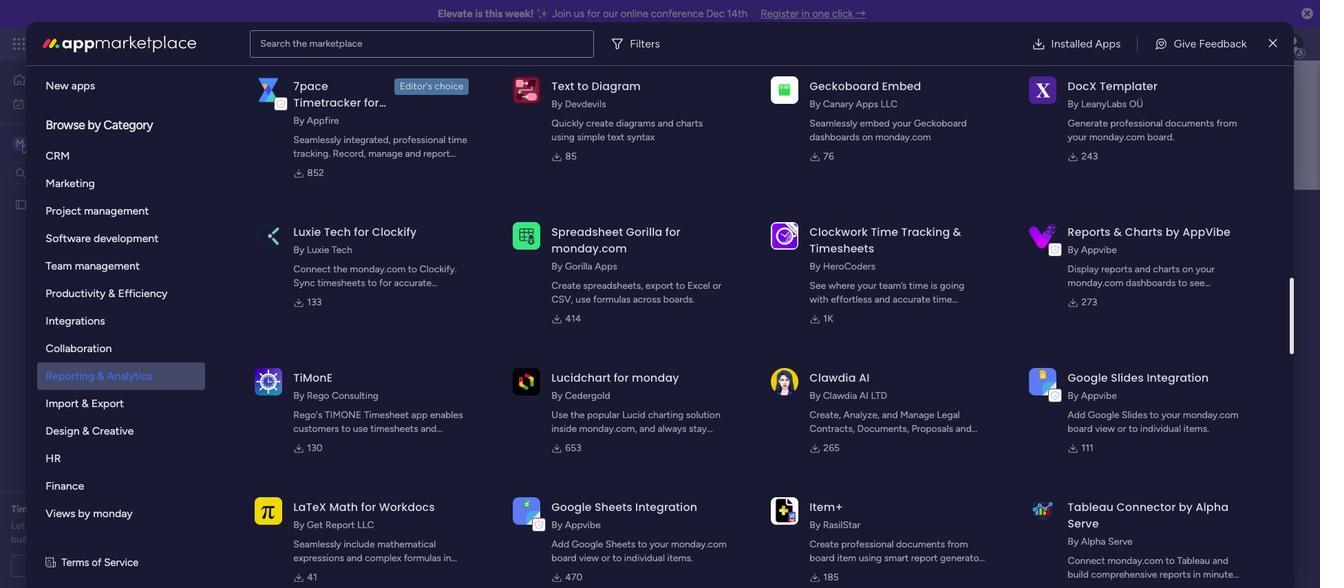 Task type: locate. For each thing, give the bounding box(es) containing it.
see left where
[[810, 280, 827, 292]]

work for monday
[[111, 36, 136, 52]]

professional
[[1111, 118, 1164, 129], [393, 134, 446, 146]]

luxie
[[294, 224, 321, 240], [307, 244, 329, 256]]

✨
[[537, 8, 550, 20]]

main inside workspace selection element
[[32, 137, 56, 150]]

use
[[576, 294, 591, 306], [353, 424, 368, 435]]

app logo image
[[255, 76, 283, 104], [513, 76, 541, 104], [772, 76, 799, 104], [1030, 76, 1057, 104], [255, 222, 283, 250], [513, 222, 541, 250], [772, 222, 799, 250], [1030, 222, 1057, 250], [255, 368, 283, 396], [513, 368, 541, 396], [772, 368, 799, 396], [1030, 368, 1057, 396], [255, 498, 283, 525], [513, 498, 541, 525], [772, 498, 799, 525], [1030, 498, 1057, 525]]

geckoboard down 'embed'
[[914, 118, 967, 129]]

to inside text to diagram by devdevils
[[578, 79, 589, 94]]

connector
[[1117, 500, 1176, 516]]

0 horizontal spatial apps
[[595, 261, 618, 273]]

0 vertical spatial ai
[[859, 370, 870, 386]]

time up report
[[448, 134, 468, 146]]

by
[[88, 118, 101, 133], [1166, 224, 1180, 240], [1179, 500, 1193, 516], [78, 508, 90, 521]]

1 vertical spatial professional
[[393, 134, 446, 146]]

and down reports & charts by appvibe by appvibe
[[1135, 264, 1151, 275]]

2 vertical spatial appvibe
[[565, 520, 601, 532]]

0 vertical spatial apps
[[1096, 37, 1121, 50]]

is inside see where your team's time is going with effortless and accurate time tracking built into each item.
[[931, 280, 938, 292]]

meeting
[[95, 561, 131, 572]]

& inside the clockwork time tracking & timesheets by herocoders
[[953, 224, 962, 240]]

for inside connect the monday.com to clockify. sync timesheets to for accurate invoicing and reporting.
[[379, 278, 392, 289]]

charts inside display reports and charts on your monday.com dashboards to see statistics of your boards.
[[1154, 264, 1181, 275]]

clawdia inside create, analyze, and manage legal contracts, documents, proposals and more - seamlessly with clawdia
[[913, 437, 947, 449]]

accurate up item.
[[893, 294, 931, 306]]

see
[[241, 38, 257, 50], [810, 280, 827, 292]]

1 vertical spatial on
[[1183, 264, 1194, 275]]

2 horizontal spatial or
[[1118, 424, 1127, 435]]

by inside text to diagram by devdevils
[[552, 98, 563, 110]]

monday for lucidchart
[[632, 370, 680, 386]]

and down app
[[421, 424, 437, 435]]

1 vertical spatial or
[[1118, 424, 1127, 435]]

timesheets up invoicing
[[318, 278, 365, 289]]

appvibe down "reports"
[[1082, 244, 1118, 256]]

your up effortless
[[858, 280, 877, 292]]

luxie tech for clockify by luxie tech
[[294, 224, 417, 256]]

integration up add google sheets to your monday.com board view or to individual items.
[[636, 500, 698, 516]]

formulas down "mathematical"
[[404, 553, 441, 565]]

brad klo image
[[1282, 33, 1304, 55]]

app logo image for geckoboard embed
[[772, 76, 799, 104]]

create, analyze, and manage legal contracts, documents, proposals and more - seamlessly with clawdia
[[810, 410, 972, 449]]

far.
[[45, 534, 59, 546]]

1 vertical spatial of
[[82, 534, 91, 546]]

& for efficiency
[[108, 287, 115, 300]]

by inside latex math for workdocs by get report llc
[[294, 520, 305, 532]]

to inside rego's timone timesheet app enables customers to use timesheets and provide insights on monday.com
[[341, 424, 351, 435]]

main workspace up description
[[344, 195, 520, 226]]

2 horizontal spatial time
[[933, 294, 953, 306]]

main right workspace image
[[32, 137, 56, 150]]

by inside lucidchart for monday by cedergold
[[552, 390, 563, 402]]

items. inside 'add google slides to your monday.com board view or to individual items.'
[[1184, 424, 1210, 435]]

export
[[91, 397, 124, 410]]

analyze,
[[844, 410, 880, 421]]

sync
[[552, 437, 572, 449]]

built down the let
[[11, 534, 30, 546]]

is left 'this'
[[475, 8, 483, 20]]

see for see plans
[[241, 38, 257, 50]]

is left going
[[931, 280, 938, 292]]

minutes
[[1204, 569, 1238, 581]]

2 vertical spatial apps
[[595, 261, 618, 273]]

1 vertical spatial apps
[[856, 98, 879, 110]]

by inside clawdia ai by clawdia ai ltd
[[810, 390, 821, 402]]

0 horizontal spatial tableau
[[1068, 500, 1114, 516]]

1 vertical spatial timesheets
[[371, 424, 418, 435]]

the right search
[[293, 38, 307, 49]]

time left tracking
[[871, 224, 899, 240]]

the inside connect the monday.com to clockify. sync timesheets to for accurate invoicing and reporting.
[[333, 264, 348, 275]]

1 vertical spatial clawdia
[[823, 390, 858, 402]]

to inside create spreadsheets, export to excel or csv, use formulas across boards.
[[676, 280, 685, 292]]

integration for google sheets integration
[[636, 500, 698, 516]]

1 horizontal spatial built
[[847, 308, 866, 320]]

seamlessly inside seamlessly integrated, professional time tracking. record, manage and report without the extra work.
[[294, 134, 341, 146]]

0 horizontal spatial workdocs
[[315, 567, 358, 578]]

time inside the clockwork time tracking & timesheets by herocoders
[[871, 224, 899, 240]]

1 vertical spatial workdocs
[[315, 567, 358, 578]]

add google slides to your monday.com board view or to individual items.
[[1068, 410, 1239, 435]]

work up home button
[[111, 36, 136, 52]]

google sheets integration by appvibe
[[552, 500, 698, 532]]

by inside the 'google sheets integration by appvibe'
[[552, 520, 563, 532]]

marketplace
[[310, 38, 363, 49]]

and inside rego's timone timesheet app enables customers to use timesheets and provide insights on monday.com
[[421, 424, 437, 435]]

management for team management
[[75, 260, 140, 273]]

apps inside geckoboard embed by canary apps llc
[[856, 98, 879, 110]]

0 vertical spatial main
[[32, 137, 56, 150]]

more
[[810, 437, 832, 449]]

0 horizontal spatial view
[[579, 553, 599, 565]]

0 horizontal spatial board
[[552, 553, 577, 565]]

see plans button
[[222, 34, 289, 54]]

editor's
[[46, 52, 83, 65], [400, 81, 432, 92]]

main
[[32, 137, 56, 150], [344, 195, 397, 226]]

in inside connect monday.com to tableau and build comprehensive reports in minutes for data-driven decisions.
[[1194, 569, 1201, 581]]

1 horizontal spatial with
[[891, 437, 910, 449]]

2 horizontal spatial apps
[[1096, 37, 1121, 50]]

apps marketplace image
[[43, 35, 197, 52]]

alpha up "build"
[[1082, 536, 1106, 548]]

ai up analyze,
[[859, 370, 870, 386]]

time up the let
[[11, 504, 33, 516]]

connect up "build"
[[1068, 556, 1106, 567]]

filters
[[630, 37, 660, 50]]

item.
[[911, 308, 933, 320]]

time inside seamlessly integrated, professional time tracking. record, manage and report without the extra work.
[[448, 134, 468, 146]]

your
[[893, 118, 912, 129], [1068, 132, 1087, 143], [1196, 264, 1215, 275], [858, 280, 877, 292], [1121, 291, 1140, 303], [1162, 410, 1181, 421], [605, 437, 624, 449], [650, 539, 669, 551], [294, 567, 313, 578]]

of
[[1110, 291, 1119, 303], [82, 534, 91, 546], [92, 557, 102, 569]]

133
[[307, 297, 322, 309]]

seamlessly inside seamlessly embed your geckoboard dashboards on monday.com
[[810, 118, 858, 129]]

decisions.
[[1135, 583, 1178, 589]]

docx
[[1068, 79, 1097, 94]]

monday.com inside generate professional documents from your monday.com board.
[[1090, 132, 1146, 143]]

tracking
[[810, 308, 845, 320]]

1 horizontal spatial our
[[603, 8, 618, 20]]

accurate down clockify.
[[394, 278, 432, 289]]

0 horizontal spatial on
[[364, 437, 375, 449]]

monday.com,
[[579, 424, 637, 435]]

geckoboard up the canary
[[810, 79, 879, 94]]

public board image
[[14, 198, 28, 211]]

0 horizontal spatial our
[[27, 521, 42, 532]]

option
[[0, 192, 176, 195]]

2 vertical spatial clawdia
[[913, 437, 947, 449]]

workspace selection element
[[13, 135, 115, 153]]

individual down google slides integration by appvibe
[[1141, 424, 1182, 435]]

0 vertical spatial use
[[576, 294, 591, 306]]

your right embed
[[893, 118, 912, 129]]

and inside seamlessly integrated, professional time tracking. record, manage and report without the extra work.
[[405, 148, 421, 160]]

items. for google slides integration
[[1184, 424, 1210, 435]]

work for my
[[46, 97, 67, 109]]

appvibe up 470
[[565, 520, 601, 532]]

or down the 'google sheets integration by appvibe'
[[602, 553, 610, 565]]

individual inside add google sheets to your monday.com board view or to individual items.
[[624, 553, 665, 565]]

appvibe inside reports & charts by appvibe by appvibe
[[1082, 244, 1118, 256]]

0 vertical spatial built
[[847, 308, 866, 320]]

view up 470
[[579, 553, 599, 565]]

app logo image for clockwork time tracking & timesheets
[[772, 222, 799, 250]]

view inside 'add google slides to your monday.com board view or to individual items.'
[[1096, 424, 1116, 435]]

tableau up minutes
[[1178, 556, 1211, 567]]

timesheets inside rego's timone timesheet app enables customers to use timesheets and provide insights on monday.com
[[371, 424, 418, 435]]

new
[[46, 79, 69, 92]]

2 horizontal spatial on
[[1183, 264, 1194, 275]]

monday.com inside rego's timone timesheet app enables customers to use timesheets and provide insights on monday.com
[[378, 437, 434, 449]]

charts
[[1126, 224, 1163, 240]]

your down expressions
[[294, 567, 313, 578]]

workspace up connect the monday.com to clockify. sync timesheets to for accurate invoicing and reporting.
[[362, 229, 409, 240]]

time right team's
[[910, 280, 929, 292]]

0 horizontal spatial timesheets
[[318, 278, 365, 289]]

your inside add google sheets to your monday.com board view or to individual items.
[[650, 539, 669, 551]]

by inside item+ by  rasilstar
[[810, 520, 821, 532]]

effortless
[[831, 294, 872, 306]]

for right math
[[361, 500, 376, 516]]

tableau left connector on the bottom of page
[[1068, 500, 1114, 516]]

test
[[32, 199, 50, 210]]

marketing
[[46, 177, 95, 190]]

0 vertical spatial main workspace
[[32, 137, 113, 150]]

0 vertical spatial view
[[1096, 424, 1116, 435]]

your down monday.com,
[[605, 437, 624, 449]]

see inside see where your team's time is going with effortless and accurate time tracking built into each item.
[[810, 280, 827, 292]]

connect inside connect the monday.com to clockify. sync timesheets to for accurate invoicing and reporting.
[[294, 264, 331, 275]]

7pace
[[294, 79, 328, 94]]

my work button
[[8, 93, 148, 115]]

and inside use the popular lucid charting solution inside monday.com, and always stay sync across your organization.
[[640, 424, 656, 435]]

0 horizontal spatial built
[[11, 534, 30, 546]]

seamlessly down documents,
[[841, 437, 889, 449]]

0 vertical spatial our
[[603, 8, 618, 20]]

invoicing
[[294, 291, 332, 303]]

timesheet
[[364, 410, 409, 421]]

2 vertical spatial monday
[[93, 508, 133, 521]]

for up lucid
[[614, 370, 629, 386]]

your down the 'google sheets integration by appvibe'
[[650, 539, 669, 551]]

professional inside generate professional documents from your monday.com board.
[[1111, 118, 1164, 129]]

1 vertical spatial tableau
[[1178, 556, 1211, 567]]

slides up 'add google slides to your monday.com board view or to individual items.'
[[1111, 370, 1144, 386]]

integration inside google slides integration by appvibe
[[1147, 370, 1209, 386]]

contracts,
[[810, 424, 855, 435]]

give feedback button
[[1144, 30, 1259, 58]]

seamlessly inside seamlessly include mathematical expressions and complex formulas in your workdocs
[[294, 539, 341, 551]]

on inside rego's timone timesheet app enables customers to use timesheets and provide insights on monday.com
[[364, 437, 375, 449]]

0 vertical spatial luxie
[[294, 224, 321, 240]]

timesheets inside connect the monday.com to clockify. sync timesheets to for accurate invoicing and reporting.
[[318, 278, 365, 289]]

0 vertical spatial slides
[[1111, 370, 1144, 386]]

gorilla up the export
[[626, 224, 663, 240]]

0 vertical spatial or
[[713, 280, 722, 292]]

1 vertical spatial reports
[[1160, 569, 1191, 581]]

choice
[[86, 52, 119, 65], [435, 81, 464, 92]]

for up integrated,
[[364, 95, 379, 111]]

using
[[552, 132, 575, 143]]

0 horizontal spatial connect
[[294, 264, 331, 275]]

browse
[[46, 118, 85, 133]]

or right excel on the right top of page
[[713, 280, 722, 292]]

1 vertical spatial time
[[910, 280, 929, 292]]

appvibe inside google slides integration by appvibe
[[1082, 390, 1118, 402]]

insights
[[329, 437, 362, 449]]

appvibe up '111'
[[1082, 390, 1118, 402]]

view down google slides integration by appvibe
[[1096, 424, 1116, 435]]

slides inside google slides integration by appvibe
[[1111, 370, 1144, 386]]

timone
[[294, 370, 333, 386]]

main up add workspace description
[[344, 195, 397, 226]]

tracking.
[[294, 148, 331, 160]]

formulas down spreadsheets,
[[593, 294, 631, 306]]

& for creative
[[82, 425, 89, 438]]

1 vertical spatial slides
[[1122, 410, 1148, 421]]

spreadsheet gorilla for monday.com by gorilla apps
[[552, 224, 681, 273]]

1 horizontal spatial work
[[111, 36, 136, 52]]

see plans
[[241, 38, 282, 50]]

by right charts at top right
[[1166, 224, 1180, 240]]

0 vertical spatial editor's
[[46, 52, 83, 65]]

apps inside spreadsheet gorilla for monday.com by gorilla apps
[[595, 261, 618, 273]]

1 vertical spatial with
[[891, 437, 910, 449]]

or for google slides integration
[[1118, 424, 1127, 435]]

1 horizontal spatial see
[[810, 280, 827, 292]]

your inside generate professional documents from your monday.com board.
[[1068, 132, 1087, 143]]

0 horizontal spatial in
[[444, 553, 451, 565]]

on
[[862, 132, 873, 143], [1183, 264, 1194, 275], [364, 437, 375, 449]]

view
[[1096, 424, 1116, 435], [579, 553, 599, 565]]

seamlessly for seamlessly integrated, professional time tracking. record, manage and report without the extra work.
[[294, 134, 341, 146]]

or down google slides integration by appvibe
[[1118, 424, 1127, 435]]

across down the export
[[633, 294, 661, 306]]

review up charge
[[78, 521, 107, 532]]

1 horizontal spatial integration
[[1147, 370, 1209, 386]]

apps up spreadsheets,
[[595, 261, 618, 273]]

across inside use the popular lucid charting solution inside monday.com, and always stay sync across your organization.
[[574, 437, 602, 449]]

seamlessly for seamlessly include mathematical expressions and complex formulas in your workdocs
[[294, 539, 341, 551]]

0 vertical spatial charts
[[676, 118, 703, 129]]

dashboards up 76
[[810, 132, 860, 143]]

app logo image for spreadsheet gorilla for monday.com
[[513, 222, 541, 250]]

charting
[[648, 410, 684, 421]]

appvibe
[[1082, 244, 1118, 256], [1082, 390, 1118, 402], [565, 520, 601, 532]]

1 horizontal spatial boards.
[[1143, 291, 1174, 303]]

1 vertical spatial integration
[[636, 500, 698, 516]]

reports right display
[[1102, 264, 1133, 275]]

the for search
[[293, 38, 307, 49]]

0 vertical spatial add
[[342, 229, 360, 240]]

0 vertical spatial see
[[241, 38, 257, 50]]

professional up report
[[393, 134, 446, 146]]

0 vertical spatial management
[[139, 36, 214, 52]]

0 horizontal spatial time
[[448, 134, 468, 146]]

1 vertical spatial formulas
[[404, 553, 441, 565]]

apps right notifications image
[[1096, 37, 1121, 50]]

llc
[[881, 98, 898, 110], [357, 520, 374, 532]]

integration
[[1147, 370, 1209, 386], [636, 500, 698, 516]]

monday up charge
[[93, 508, 133, 521]]

sheets down the 'google sheets integration by appvibe'
[[606, 539, 636, 551]]

2 vertical spatial management
[[75, 260, 140, 273]]

0 vertical spatial board
[[1068, 424, 1093, 435]]

1 vertical spatial add
[[1068, 410, 1086, 421]]

editor's choice up home button
[[46, 52, 119, 65]]

tech up members
[[332, 244, 352, 256]]

productivity & efficiency
[[46, 287, 168, 300]]

1 horizontal spatial or
[[713, 280, 722, 292]]

on down embed
[[862, 132, 873, 143]]

software development
[[46, 232, 159, 245]]

0 horizontal spatial editor's
[[46, 52, 83, 65]]

use inside rego's timone timesheet app enables customers to use timesheets and provide insights on monday.com
[[353, 424, 368, 435]]

or inside add google sheets to your monday.com board view or to individual items.
[[602, 553, 610, 565]]

workdocs inside seamlessly include mathematical expressions and complex formulas in your workdocs
[[315, 567, 358, 578]]

by inside tableau connector by alpha serve by alpha serve
[[1068, 536, 1079, 548]]

llc up 'include'
[[357, 520, 374, 532]]

0 vertical spatial accurate
[[394, 278, 432, 289]]

1 vertical spatial board
[[552, 553, 577, 565]]

0 vertical spatial reports
[[1102, 264, 1133, 275]]

views by monday
[[46, 508, 133, 521]]

alpha up help
[[1196, 500, 1229, 516]]

add inside add google sheets to your monday.com board view or to individual items.
[[552, 539, 570, 551]]

the for use
[[571, 410, 585, 421]]

register in one click →
[[761, 8, 866, 20]]

and right the diagrams
[[658, 118, 674, 129]]

boards. down reports & charts by appvibe by appvibe
[[1143, 291, 1174, 303]]

built
[[847, 308, 866, 320], [11, 534, 30, 546]]

& right tracking
[[953, 224, 962, 240]]

7pace timetracker for monday.com
[[294, 79, 379, 127]]

1 vertical spatial geckoboard
[[914, 118, 967, 129]]

search
[[261, 38, 291, 49]]

0 vertical spatial dashboards
[[810, 132, 860, 143]]

latex math for workdocs by get report llc
[[294, 500, 435, 532]]

and left report
[[405, 148, 421, 160]]

with up tracking
[[810, 294, 829, 306]]

use right the csv,
[[576, 294, 591, 306]]

0 vertical spatial llc
[[881, 98, 898, 110]]

collaboration
[[46, 342, 112, 355]]

proposals
[[912, 424, 954, 435]]

workdocs down expressions
[[315, 567, 358, 578]]

help image
[[1234, 37, 1248, 51]]

plans
[[260, 38, 282, 50]]

review up what
[[95, 504, 125, 516]]

add for google sheets integration
[[552, 539, 570, 551]]

& left export
[[82, 397, 89, 410]]

1 vertical spatial in
[[444, 553, 451, 565]]

professional down oü
[[1111, 118, 1164, 129]]

tableau inside connect monday.com to tableau and build comprehensive reports in minutes for data-driven decisions.
[[1178, 556, 1211, 567]]

with
[[810, 294, 829, 306], [891, 437, 910, 449]]

1 vertical spatial time
[[11, 504, 33, 516]]

1 vertical spatial accurate
[[893, 294, 931, 306]]

app logo image for tableau connector by alpha serve
[[1030, 498, 1057, 525]]

1 horizontal spatial geckoboard
[[914, 118, 967, 129]]

1 horizontal spatial timesheets
[[371, 424, 418, 435]]

add inside 'add google slides to your monday.com board view or to individual items.'
[[1068, 410, 1086, 421]]

0 horizontal spatial accurate
[[394, 278, 432, 289]]

Main workspace field
[[340, 195, 1265, 226]]

elevate
[[438, 8, 473, 20]]

with down documents,
[[891, 437, 910, 449]]

boards.
[[1143, 291, 1174, 303], [664, 294, 695, 306]]

add
[[342, 229, 360, 240], [1068, 410, 1086, 421], [552, 539, 570, 551]]

add left 'clockify'
[[342, 229, 360, 240]]

0 horizontal spatial with
[[810, 294, 829, 306]]

clawdia
[[810, 370, 856, 386], [823, 390, 858, 402], [913, 437, 947, 449]]

app logo image for timone
[[255, 368, 283, 396]]

work inside my work button
[[46, 97, 67, 109]]

0 horizontal spatial formulas
[[404, 553, 441, 565]]

for up the export
[[666, 224, 681, 240]]

monday.com inside 'add google slides to your monday.com board view or to individual items.'
[[1184, 410, 1239, 421]]

build
[[1068, 569, 1089, 581]]

2 vertical spatial on
[[364, 437, 375, 449]]

by down my work button
[[88, 118, 101, 133]]

reports up decisions.
[[1160, 569, 1191, 581]]

1 horizontal spatial on
[[862, 132, 873, 143]]

your inside seamlessly embed your geckoboard dashboards on monday.com
[[893, 118, 912, 129]]

monday.com inside connect monday.com to tableau and build comprehensive reports in minutes for data-driven decisions.
[[1108, 556, 1164, 567]]

terms of service
[[61, 557, 139, 569]]

terms of use image
[[46, 556, 56, 571]]

board up '111'
[[1068, 424, 1093, 435]]

use
[[552, 410, 568, 421]]

choice up home button
[[86, 52, 119, 65]]

the right use
[[571, 410, 585, 421]]

workspace down browse by category
[[58, 137, 113, 150]]

sheets up add google sheets to your monday.com board view or to individual items.
[[595, 500, 633, 516]]

appfire
[[307, 115, 339, 127]]

formulas
[[593, 294, 631, 306], [404, 553, 441, 565]]

monday.com inside seamlessly embed your geckoboard dashboards on monday.com
[[876, 132, 932, 143]]

0 horizontal spatial see
[[241, 38, 257, 50]]

and up into
[[875, 294, 891, 306]]

your down google slides integration by appvibe
[[1162, 410, 1181, 421]]

0 horizontal spatial alpha
[[1082, 536, 1106, 548]]

0 vertical spatial across
[[633, 294, 661, 306]]

& for export
[[82, 397, 89, 410]]

view inside add google sheets to your monday.com board view or to individual items.
[[579, 553, 599, 565]]

0 vertical spatial individual
[[1141, 424, 1182, 435]]

with inside see where your team's time is going with effortless and accurate time tracking built into each item.
[[810, 294, 829, 306]]

the down luxie tech for clockify by luxie tech
[[333, 264, 348, 275]]

appvibe
[[1183, 224, 1231, 240]]

& right design
[[82, 425, 89, 438]]

ai left ltd
[[860, 390, 869, 402]]

use inside create spreadsheets, export to excel or csv, use formulas across boards.
[[576, 294, 591, 306]]

add up '111'
[[1068, 410, 1086, 421]]

0 vertical spatial of
[[1110, 291, 1119, 303]]

dashboards down reports & charts by appvibe by appvibe
[[1126, 278, 1176, 289]]

1 vertical spatial view
[[579, 553, 599, 565]]

app logo image for item+
[[772, 498, 799, 525]]

individual down the 'google sheets integration by appvibe'
[[624, 553, 665, 565]]

recent boards
[[260, 278, 331, 291]]

gorilla up create
[[565, 261, 593, 273]]

give feedback
[[1174, 37, 1247, 50]]

seamlessly for seamlessly embed your geckoboard dashboards on monday.com
[[810, 118, 858, 129]]

in left one
[[802, 8, 810, 20]]

0 horizontal spatial or
[[602, 553, 610, 565]]

of inside 'link'
[[92, 557, 102, 569]]

& left charts at top right
[[1114, 224, 1123, 240]]

test list box
[[0, 190, 176, 402]]

slides down google slides integration by appvibe
[[1122, 410, 1148, 421]]

integrated,
[[344, 134, 391, 146]]

or for google sheets integration
[[602, 553, 610, 565]]

items. for google sheets integration
[[668, 553, 693, 565]]

workspace up description
[[402, 195, 520, 226]]

1 horizontal spatial individual
[[1141, 424, 1182, 435]]

monday for views
[[93, 508, 133, 521]]

tracking
[[902, 224, 951, 240]]

0 horizontal spatial of
[[82, 534, 91, 546]]

0 horizontal spatial reports
[[1102, 264, 1133, 275]]

slides
[[1111, 370, 1144, 386], [1122, 410, 1148, 421]]

monday.com inside add google sheets to your monday.com board view or to individual items.
[[671, 539, 727, 551]]

what
[[109, 521, 131, 532]]



Task type: vqa. For each thing, say whether or not it's contained in the screenshot.
TEAM
yes



Task type: describe. For each thing, give the bounding box(es) containing it.
0 horizontal spatial gorilla
[[565, 261, 593, 273]]

265
[[824, 443, 840, 454]]

manage
[[369, 148, 403, 160]]

seamlessly inside create, analyze, and manage legal contracts, documents, proposals and more - seamlessly with clawdia
[[841, 437, 889, 449]]

1 horizontal spatial choice
[[435, 81, 464, 92]]

2 vertical spatial time
[[933, 294, 953, 306]]

dashboards inside seamlessly embed your geckoboard dashboards on monday.com
[[810, 132, 860, 143]]

1 vertical spatial ai
[[860, 390, 869, 402]]

and inside quickly create diagrams and charts using simple text syntax
[[658, 118, 674, 129]]

google inside google slides integration by appvibe
[[1068, 370, 1108, 386]]

reports inside display reports and charts on your monday.com dashboards to see statistics of your boards.
[[1102, 264, 1133, 275]]

accurate inside connect the monday.com to clockify. sync timesheets to for accurate invoicing and reporting.
[[394, 278, 432, 289]]

development
[[94, 232, 159, 245]]

management for project management
[[84, 205, 149, 218]]

0 horizontal spatial add
[[342, 229, 360, 240]]

integration for google slides integration
[[1147, 370, 1209, 386]]

monday.com inside display reports and charts on your monday.com dashboards to see statistics of your boards.
[[1068, 278, 1124, 289]]

by inside reports & charts by appvibe by appvibe
[[1068, 244, 1079, 256]]

get
[[307, 520, 323, 532]]

and inside connect the monday.com to clockify. sync timesheets to for accurate invoicing and reporting.
[[335, 291, 351, 303]]

generate
[[1068, 118, 1109, 129]]

view for slides
[[1096, 424, 1116, 435]]

the inside seamlessly integrated, professional time tracking. record, manage and report without the extra work.
[[329, 162, 344, 174]]

boards. inside create spreadsheets, export to excel or csv, use formulas across boards.
[[664, 294, 695, 306]]

apps inside button
[[1096, 37, 1121, 50]]

1 vertical spatial serve
[[1109, 536, 1133, 548]]

connect monday.com to tableau and build comprehensive reports in minutes for data-driven decisions.
[[1068, 556, 1238, 589]]

work.
[[370, 162, 393, 174]]

select product image
[[12, 37, 26, 51]]

of inside time for an expert review let our experts review what you've built so far. free of charge
[[82, 534, 91, 546]]

provide
[[294, 437, 326, 449]]

your inside seamlessly include mathematical expressions and complex formulas in your workdocs
[[294, 567, 313, 578]]

board for google sheets integration
[[552, 553, 577, 565]]

without
[[294, 162, 327, 174]]

always
[[658, 424, 687, 435]]

herocoders
[[823, 261, 876, 273]]

0 horizontal spatial choice
[[86, 52, 119, 65]]

app logo image for latex math for workdocs
[[255, 498, 283, 525]]

on inside display reports and charts on your monday.com dashboards to see statistics of your boards.
[[1183, 264, 1194, 275]]

monday.com inside connect the monday.com to clockify. sync timesheets to for accurate invoicing and reporting.
[[350, 264, 406, 275]]

llc inside latex math for workdocs by get report llc
[[357, 520, 374, 532]]

timetracker
[[294, 95, 361, 111]]

to inside connect monday.com to tableau and build comprehensive reports in minutes for data-driven decisions.
[[1166, 556, 1175, 567]]

my work
[[30, 97, 67, 109]]

math
[[330, 500, 358, 516]]

use for monday.com
[[576, 294, 591, 306]]

and down "legal"
[[956, 424, 972, 435]]

item+ by  rasilstar
[[810, 500, 861, 532]]

timone by rego consulting
[[294, 370, 379, 402]]

use for consulting
[[353, 424, 368, 435]]

for inside lucidchart for monday by cedergold
[[614, 370, 629, 386]]

0 horizontal spatial editor's choice
[[46, 52, 119, 65]]

description
[[411, 229, 460, 240]]

an
[[50, 504, 61, 516]]

dapulse x slim image
[[1270, 35, 1278, 52]]

inbox image
[[1109, 37, 1123, 51]]

view for sheets
[[579, 553, 599, 565]]

→
[[856, 8, 866, 20]]

and inside connect monday.com to tableau and build comprehensive reports in minutes for data-driven decisions.
[[1213, 556, 1229, 567]]

dashboards inside display reports and charts on your monday.com dashboards to see statistics of your boards.
[[1126, 278, 1176, 289]]

quickly create diagrams and charts using simple text syntax
[[552, 118, 703, 143]]

workdocs inside latex math for workdocs by get report llc
[[379, 500, 435, 516]]

add for google slides integration
[[1068, 410, 1086, 421]]

in inside seamlessly include mathematical expressions and complex formulas in your workdocs
[[444, 553, 451, 565]]

111
[[1082, 443, 1094, 454]]

documents
[[1166, 118, 1215, 129]]

app logo image for lucidchart for monday
[[513, 368, 541, 396]]

report
[[326, 520, 355, 532]]

tableau inside tableau connector by alpha serve by alpha serve
[[1068, 500, 1114, 516]]

search everything image
[[1204, 37, 1217, 51]]

and inside see where your team's time is going with effortless and accurate time tracking built into each item.
[[875, 294, 891, 306]]

professional inside seamlessly integrated, professional time tracking. record, manage and report without the extra work.
[[393, 134, 446, 146]]

documents,
[[858, 424, 910, 435]]

by inside luxie tech for clockify by luxie tech
[[294, 244, 305, 256]]

use the popular lucid charting solution inside monday.com, and always stay sync across your organization.
[[552, 410, 721, 449]]

oü
[[1130, 98, 1144, 110]]

and inside seamlessly include mathematical expressions and complex formulas in your workdocs
[[347, 553, 363, 565]]

data-
[[1083, 583, 1106, 589]]

seamlessly embed your geckoboard dashboards on monday.com
[[810, 118, 967, 143]]

and inside display reports and charts on your monday.com dashboards to see statistics of your boards.
[[1135, 264, 1151, 275]]

workspace image
[[13, 136, 27, 151]]

app logo image for text to diagram
[[513, 76, 541, 104]]

appvibe for google slides integration
[[1082, 390, 1118, 402]]

1 vertical spatial alpha
[[1082, 536, 1106, 548]]

& for charts
[[1114, 224, 1123, 240]]

-
[[835, 437, 839, 449]]

where
[[829, 280, 856, 292]]

for inside spreadsheet gorilla for monday.com by gorilla apps
[[666, 224, 681, 240]]

seamlessly integrated, professional time tracking. record, manage and report without the extra work.
[[294, 134, 468, 174]]

complex
[[365, 553, 402, 565]]

import
[[46, 397, 79, 410]]

with inside create, analyze, and manage legal contracts, documents, proposals and more - seamlessly with clawdia
[[891, 437, 910, 449]]

clawdia ai by clawdia ai ltd
[[810, 370, 888, 402]]

project management
[[46, 205, 149, 218]]

record,
[[333, 148, 366, 160]]

geckoboard inside seamlessly embed your geckoboard dashboards on monday.com
[[914, 118, 967, 129]]

llc inside geckoboard embed by canary apps llc
[[881, 98, 898, 110]]

1 horizontal spatial editor's
[[400, 81, 432, 92]]

1 horizontal spatial in
[[802, 8, 810, 20]]

1 vertical spatial review
[[78, 521, 107, 532]]

for inside connect monday.com to tableau and build comprehensive reports in minutes for data-driven decisions.
[[1068, 583, 1081, 589]]

your inside 'add google slides to your monday.com board view or to individual items.'
[[1162, 410, 1181, 421]]

main workspace inside workspace selection element
[[32, 137, 113, 150]]

connect the monday.com to clockify. sync timesheets to for accurate invoicing and reporting.
[[294, 264, 457, 303]]

your inside use the popular lucid charting solution inside monday.com, and always stay sync across your organization.
[[605, 437, 624, 449]]

google inside 'add google slides to your monday.com board view or to individual items.'
[[1088, 410, 1120, 421]]

google slides integration by appvibe
[[1068, 370, 1209, 402]]

1 horizontal spatial time
[[910, 280, 929, 292]]

to inside display reports and charts on your monday.com dashboards to see statistics of your boards.
[[1179, 278, 1188, 289]]

2 vertical spatial workspace
[[362, 229, 409, 240]]

0 vertical spatial monday
[[61, 36, 109, 52]]

0 vertical spatial clawdia
[[810, 370, 856, 386]]

service
[[104, 557, 139, 569]]

your up see
[[1196, 264, 1215, 275]]

built inside see where your team's time is going with effortless and accurate time tracking built into each item.
[[847, 308, 866, 320]]

individual for sheets
[[624, 553, 665, 565]]

google inside add google sheets to your monday.com board view or to individual items.
[[572, 539, 604, 551]]

seamlessly include mathematical expressions and complex formulas in your workdocs
[[294, 539, 451, 578]]

devdevils
[[565, 98, 606, 110]]

new apps
[[46, 79, 95, 92]]

0 horizontal spatial is
[[475, 8, 483, 20]]

expressions
[[294, 553, 344, 565]]

by inside google slides integration by appvibe
[[1068, 390, 1079, 402]]

charge
[[94, 534, 123, 546]]

or inside create spreadsheets, export to excel or csv, use formulas across boards.
[[713, 280, 722, 292]]

accurate inside see where your team's time is going with effortless and accurate time tracking built into each item.
[[893, 294, 931, 306]]

board for google slides integration
[[1068, 424, 1093, 435]]

0 vertical spatial alpha
[[1196, 500, 1229, 516]]

on inside seamlessly embed your geckoboard dashboards on monday.com
[[862, 132, 873, 143]]

excel
[[688, 280, 711, 292]]

our inside time for an expert review let our experts review what you've built so far. free of charge
[[27, 521, 42, 532]]

1 horizontal spatial editor's choice
[[400, 81, 464, 92]]

ltd
[[871, 390, 888, 402]]

by inside spreadsheet gorilla for monday.com by gorilla apps
[[552, 261, 563, 273]]

formulas inside create spreadsheets, export to excel or csv, use formulas across boards.
[[593, 294, 631, 306]]

help button
[[1204, 550, 1252, 572]]

embed
[[882, 79, 922, 94]]

conference
[[651, 8, 704, 20]]

charts inside quickly create diagrams and charts using simple text syntax
[[676, 118, 703, 129]]

by inside reports & charts by appvibe by appvibe
[[1166, 224, 1180, 240]]

for inside 7pace timetracker for monday.com
[[364, 95, 379, 111]]

monday.com inside 7pace timetracker for monday.com
[[294, 112, 369, 127]]

diagrams
[[616, 118, 656, 129]]

built inside time for an expert review let our experts review what you've built so far. free of charge
[[11, 534, 30, 546]]

generate professional documents from your monday.com board.
[[1068, 118, 1238, 143]]

formulas inside seamlessly include mathematical expressions and complex formulas in your workdocs
[[404, 553, 441, 565]]

my
[[30, 97, 44, 109]]

apps image
[[1170, 37, 1184, 51]]

reporting.
[[353, 291, 395, 303]]

lucidchart for monday by cedergold
[[552, 370, 680, 402]]

by inside the docx templater by leanylabs oü
[[1068, 98, 1079, 110]]

sheets inside the 'google sheets integration by appvibe'
[[595, 500, 633, 516]]

cedergold
[[565, 390, 611, 402]]

0 vertical spatial review
[[95, 504, 125, 516]]

1 horizontal spatial main
[[344, 195, 397, 226]]

across inside create spreadsheets, export to excel or csv, use formulas across boards.
[[633, 294, 661, 306]]

414
[[566, 313, 582, 325]]

by inside timone by rego consulting
[[294, 390, 305, 402]]

boards. inside display reports and charts on your monday.com dashboards to see statistics of your boards.
[[1143, 291, 1174, 303]]

organization.
[[626, 437, 682, 449]]

app logo image for luxie tech for clockify
[[255, 222, 283, 250]]

notifications image
[[1079, 37, 1093, 51]]

852
[[307, 167, 324, 179]]

470
[[566, 572, 583, 584]]

geckoboard inside geckoboard embed by canary apps llc
[[810, 79, 879, 94]]

and up documents,
[[882, 410, 898, 421]]

google inside the 'google sheets integration by appvibe'
[[552, 500, 592, 516]]

your inside see where your team's time is going with effortless and accurate time tracking built into each item.
[[858, 280, 877, 292]]

for inside luxie tech for clockify by luxie tech
[[354, 224, 369, 240]]

one
[[813, 8, 830, 20]]

latex
[[294, 500, 327, 516]]

your right 273
[[1121, 291, 1140, 303]]

app logo image for docx templater
[[1030, 76, 1057, 104]]

rego's timone timesheet app enables customers to use timesheets and provide insights on monday.com
[[294, 410, 463, 449]]

1 horizontal spatial gorilla
[[626, 224, 663, 240]]

1 vertical spatial luxie
[[307, 244, 329, 256]]

1 vertical spatial main workspace
[[344, 195, 520, 226]]

0 vertical spatial serve
[[1068, 516, 1099, 532]]

connect for tableau connector by alpha serve
[[1068, 556, 1106, 567]]

statistics
[[1068, 291, 1107, 303]]

customers
[[294, 424, 339, 435]]

into
[[869, 308, 886, 320]]

search the marketplace
[[261, 38, 363, 49]]

canary
[[823, 98, 854, 110]]

members
[[348, 278, 394, 291]]

timone
[[325, 410, 362, 421]]

for right us
[[587, 8, 601, 20]]

Search in workspace field
[[29, 165, 115, 181]]

0 vertical spatial workspace
[[58, 137, 113, 150]]

for inside time for an expert review let our experts review what you've built so far. free of charge
[[35, 504, 48, 516]]

see for see where your team's time is going with effortless and accurate time tracking built into each item.
[[810, 280, 827, 292]]

connect for luxie tech for clockify
[[294, 264, 331, 275]]

0 vertical spatial tech
[[324, 224, 351, 240]]

solution
[[686, 410, 721, 421]]

individual for slides
[[1141, 424, 1182, 435]]

schedule a meeting button
[[11, 556, 165, 578]]

by inside the clockwork time tracking & timesheets by herocoders
[[810, 261, 821, 273]]

this
[[485, 8, 503, 20]]

help
[[1216, 554, 1240, 568]]

by right "views"
[[78, 508, 90, 521]]

import & export
[[46, 397, 124, 410]]

terms
[[61, 557, 89, 569]]

you've
[[133, 521, 161, 532]]

elevate is this week! ✨ join us for our online conference dec 14th
[[438, 8, 748, 20]]

team management
[[46, 260, 140, 273]]

1 vertical spatial workspace
[[402, 195, 520, 226]]

& for analytics
[[97, 370, 104, 383]]

invite members image
[[1140, 37, 1153, 51]]

the for connect
[[333, 264, 348, 275]]

app logo image for clawdia ai
[[772, 368, 799, 396]]

efficiency
[[118, 287, 168, 300]]

1 vertical spatial tech
[[332, 244, 352, 256]]

spreadsheet
[[552, 224, 623, 240]]

sheets inside add google sheets to your monday.com board view or to individual items.
[[606, 539, 636, 551]]

for inside latex math for workdocs by get report llc
[[361, 500, 376, 516]]

filters button
[[606, 30, 671, 58]]

appvibe for google sheets integration
[[565, 520, 601, 532]]

manage
[[901, 410, 935, 421]]

rego
[[307, 390, 329, 402]]



